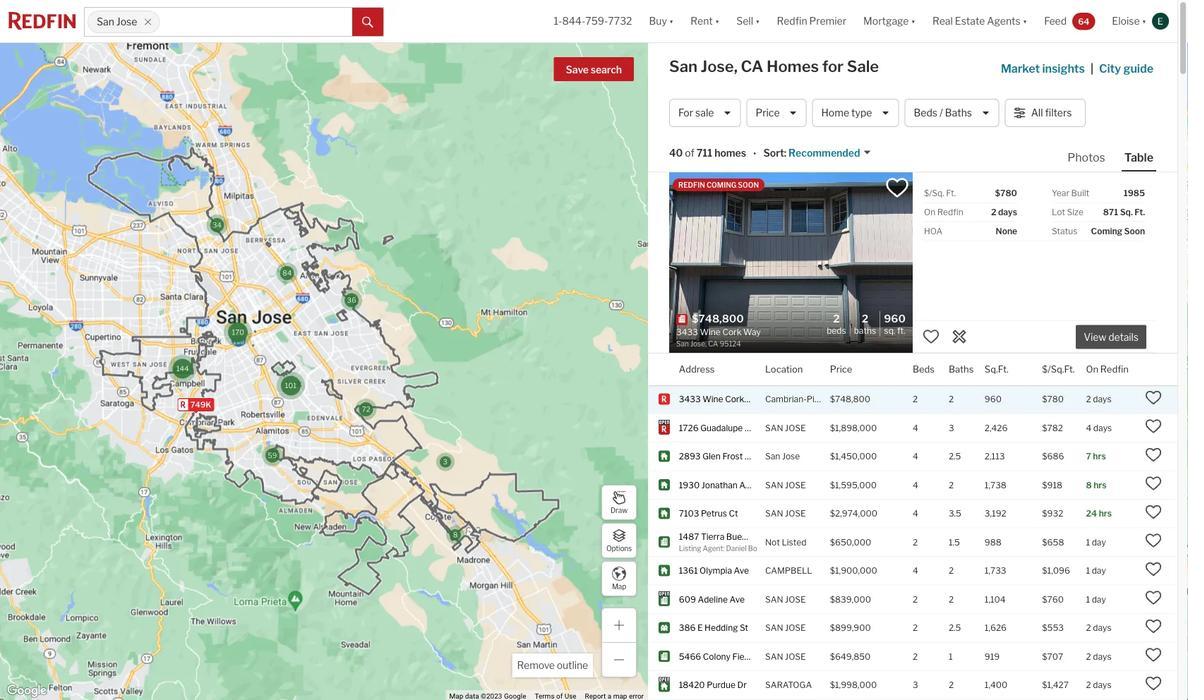 Task type: vqa. For each thing, say whether or not it's contained in the screenshot.
1930 Jonathan Ave link on the right bottom
yes



Task type: locate. For each thing, give the bounding box(es) containing it.
real estate agents ▾ button
[[924, 0, 1036, 42]]

2 left the 1,104
[[949, 595, 954, 605]]

jose down 1726 guadalupe ave san jose
[[782, 452, 800, 462]]

1 day for $1,096
[[1087, 566, 1106, 576]]

•
[[754, 148, 757, 160]]

$686
[[1043, 452, 1065, 462]]

dr right purdue
[[738, 680, 747, 691]]

favorite this home image for $707
[[1145, 647, 1162, 664]]

day down 24 hrs
[[1092, 537, 1106, 548]]

0 vertical spatial jose
[[116, 16, 137, 28]]

remove san jose image
[[144, 18, 152, 26]]

0 horizontal spatial price
[[756, 107, 780, 119]]

san jose left remove san jose icon
[[97, 16, 137, 28]]

$/sq.ft. button
[[1043, 354, 1075, 386]]

2 days for $553
[[1087, 623, 1112, 633]]

$780 up none
[[995, 188, 1018, 198]]

1 day right $1,096
[[1087, 566, 1106, 576]]

day for $760
[[1092, 595, 1106, 605]]

1 left 919
[[949, 652, 953, 662]]

on down view
[[1087, 364, 1099, 375]]

san jose
[[766, 480, 806, 490], [766, 509, 806, 519], [766, 595, 806, 605], [766, 623, 806, 633]]

40 of 711 homes •
[[669, 147, 757, 160]]

0 horizontal spatial 3
[[913, 680, 919, 691]]

all
[[1032, 107, 1043, 119]]

ft. inside 960 sq. ft.
[[898, 326, 906, 336]]

2 vertical spatial san
[[766, 452, 781, 462]]

4 left 3.5
[[913, 509, 919, 519]]

2 horizontal spatial redfin
[[1101, 364, 1129, 375]]

2 right $553
[[1087, 623, 1092, 633]]

insights
[[1043, 61, 1085, 75]]

san right frost
[[766, 452, 781, 462]]

cork
[[725, 394, 745, 405]]

1 vertical spatial jose
[[782, 452, 800, 462]]

18420 purdue dr
[[679, 680, 747, 691]]

1 horizontal spatial jose
[[782, 452, 800, 462]]

2 down "beds" button
[[913, 394, 918, 405]]

3433 wine cork way cambrian-pioneer
[[679, 394, 838, 405]]

2893
[[679, 452, 701, 462]]

on up hoa
[[924, 207, 936, 218]]

3 san from the top
[[766, 509, 784, 519]]

1 vertical spatial 1 day
[[1087, 566, 1106, 576]]

agent:
[[703, 544, 725, 553]]

0 vertical spatial beds
[[914, 107, 938, 119]]

hrs for 8 hrs
[[1094, 480, 1107, 490]]

photos button
[[1065, 150, 1122, 170]]

days
[[999, 207, 1018, 218], [1093, 394, 1112, 405], [1094, 423, 1112, 433], [1093, 623, 1112, 633], [1093, 652, 1112, 662], [1093, 680, 1112, 691]]

redfin down the $/sq. ft.
[[938, 207, 964, 218]]

1 vertical spatial price button
[[830, 354, 853, 386]]

2 left 1,400
[[949, 680, 954, 691]]

0 horizontal spatial san jose
[[97, 16, 137, 28]]

days right $1,427
[[1093, 680, 1112, 691]]

price button up 'sort :'
[[747, 99, 807, 127]]

0 vertical spatial day
[[1092, 537, 1106, 548]]

2 right $899,900
[[913, 623, 918, 633]]

▾ right buy
[[669, 15, 674, 27]]

2.5 left 1,626
[[949, 623, 961, 633]]

beds for beds / baths
[[914, 107, 938, 119]]

1 vertical spatial $780
[[1043, 394, 1064, 405]]

adeline
[[698, 595, 728, 605]]

▾ for buy ▾
[[669, 15, 674, 27]]

photo of 3433 wine cork way, san jose, ca 95124 image
[[669, 172, 913, 353]]

hrs right 8
[[1094, 480, 1107, 490]]

ct right frost
[[745, 452, 754, 462]]

buy
[[649, 15, 667, 27]]

view details
[[1084, 331, 1139, 343]]

2 vertical spatial dr
[[738, 680, 747, 691]]

▾ right rent
[[715, 15, 720, 27]]

0 vertical spatial price
[[756, 107, 780, 119]]

2 vertical spatial day
[[1092, 595, 1106, 605]]

$780 up $782
[[1043, 394, 1064, 405]]

beds button
[[913, 354, 935, 386]]

1,626
[[985, 623, 1007, 633]]

▾ left user photo
[[1142, 15, 1147, 27]]

days right $553
[[1093, 623, 1112, 633]]

2 vertical spatial baths
[[949, 364, 974, 375]]

1 horizontal spatial ct
[[745, 452, 754, 462]]

san left jose,
[[669, 57, 698, 76]]

1 horizontal spatial on
[[1087, 364, 1099, 375]]

2 day from the top
[[1092, 566, 1106, 576]]

real estate agents ▾
[[933, 15, 1028, 27]]

user photo image
[[1153, 13, 1169, 30]]

2 beds
[[827, 312, 846, 336]]

days up 4 days
[[1093, 394, 1112, 405]]

960 right 2 baths
[[884, 312, 906, 325]]

on redfin down the $/sq. ft.
[[924, 207, 964, 218]]

2 vertical spatial redfin
[[1101, 364, 1129, 375]]

san up saratoga
[[766, 652, 784, 662]]

4 up 7
[[1087, 423, 1092, 433]]

2 days for $780
[[1087, 394, 1112, 405]]

1 horizontal spatial $780
[[1043, 394, 1064, 405]]

1 day for $760
[[1087, 595, 1106, 605]]

2,426
[[985, 423, 1008, 433]]

2 right 2 beds
[[862, 312, 869, 325]]

$553
[[1043, 623, 1064, 633]]

2 2.5 from the top
[[949, 623, 961, 633]]

price button up $748,800
[[830, 354, 853, 386]]

5 jose from the top
[[785, 623, 806, 633]]

beds left baths button
[[913, 364, 935, 375]]

0 vertical spatial price button
[[747, 99, 807, 127]]

1 horizontal spatial price button
[[830, 354, 853, 386]]

none
[[996, 226, 1018, 237]]

favorite this home image
[[1145, 390, 1162, 407], [1145, 504, 1162, 521], [1145, 618, 1162, 635], [1145, 647, 1162, 664]]

dr inside 1487 tierra buena dr listing agent: daniel bo
[[754, 532, 763, 542]]

ave down daniel
[[734, 566, 749, 576]]

6 ▾ from the left
[[1142, 15, 1147, 27]]

1 day for $658
[[1087, 537, 1106, 548]]

2 horizontal spatial san
[[766, 452, 781, 462]]

for sale
[[679, 107, 714, 119]]

2 days up 4 days
[[1087, 394, 1112, 405]]

redfin down "view details"
[[1101, 364, 1129, 375]]

0 horizontal spatial ct
[[729, 509, 738, 519]]

estate
[[955, 15, 985, 27]]

sq. for 871
[[1121, 207, 1133, 218]]

3 favorite this home image from the top
[[1145, 618, 1162, 635]]

san down cambrian-
[[766, 423, 784, 433]]

cambrian-
[[766, 394, 807, 405]]

on redfin down "view details"
[[1087, 364, 1129, 375]]

4 ▾ from the left
[[911, 15, 916, 27]]

days right $707
[[1093, 652, 1112, 662]]

days for $707
[[1093, 652, 1112, 662]]

google image
[[4, 682, 50, 701]]

0 horizontal spatial price button
[[747, 99, 807, 127]]

1 vertical spatial ct
[[729, 509, 738, 519]]

days for $782
[[1094, 423, 1112, 433]]

redfin
[[777, 15, 808, 27], [938, 207, 964, 218], [1101, 364, 1129, 375]]

1
[[1087, 537, 1090, 548], [1087, 566, 1090, 576], [1087, 595, 1090, 605], [949, 652, 953, 662]]

4
[[913, 423, 919, 433], [1087, 423, 1092, 433], [913, 452, 919, 462], [913, 480, 919, 490], [913, 509, 919, 519], [913, 566, 919, 576]]

2 vertical spatial hrs
[[1099, 509, 1112, 519]]

1 vertical spatial hrs
[[1094, 480, 1107, 490]]

2 vertical spatial beds
[[913, 364, 935, 375]]

all filters
[[1032, 107, 1072, 119]]

market
[[1001, 61, 1040, 75]]

way
[[746, 394, 764, 405]]

1 favorite this home image from the top
[[1145, 390, 1162, 407]]

0 vertical spatial san jose
[[97, 16, 137, 28]]

0 horizontal spatial on
[[924, 207, 936, 218]]

609
[[679, 595, 696, 605]]

1 vertical spatial 2.5
[[949, 623, 961, 633]]

2 left 1.5
[[913, 537, 918, 548]]

0 vertical spatial on redfin
[[924, 207, 964, 218]]

baths inside button
[[945, 107, 972, 119]]

4 right $1,595,000
[[913, 480, 919, 490]]

0 horizontal spatial on redfin
[[924, 207, 964, 218]]

ct right petrus
[[729, 509, 738, 519]]

beds left /
[[914, 107, 938, 119]]

price up sort
[[756, 107, 780, 119]]

ft. right 2 baths
[[898, 326, 906, 336]]

1 horizontal spatial 960
[[985, 394, 1002, 405]]

1 day right $760
[[1087, 595, 1106, 605]]

ct
[[745, 452, 754, 462], [729, 509, 738, 519]]

3 right $1,998,000
[[913, 680, 919, 691]]

ft. for 960
[[898, 326, 906, 336]]

feed
[[1045, 15, 1067, 27]]

4 jose from the top
[[785, 595, 806, 605]]

3 jose from the top
[[785, 509, 806, 519]]

0 vertical spatial sq.
[[1121, 207, 1133, 218]]

baths down x-out this home image
[[949, 364, 974, 375]]

2 jose from the top
[[785, 480, 806, 490]]

1 vertical spatial day
[[1092, 566, 1106, 576]]

wine
[[703, 394, 724, 405]]

ave for adeline
[[730, 595, 745, 605]]

1 vertical spatial on redfin
[[1087, 364, 1129, 375]]

ave for olympia
[[734, 566, 749, 576]]

1 right $760
[[1087, 595, 1090, 605]]

coming
[[1092, 226, 1123, 237]]

1726 guadalupe ave link
[[679, 422, 760, 434]]

map region
[[0, 5, 686, 701]]

price inside button
[[756, 107, 780, 119]]

1 vertical spatial ft.
[[1135, 207, 1145, 218]]

0 vertical spatial hrs
[[1093, 452, 1106, 462]]

1 vertical spatial sq.
[[885, 326, 896, 336]]

baths right /
[[945, 107, 972, 119]]

ft.
[[947, 188, 956, 198], [1135, 207, 1145, 218], [898, 326, 906, 336]]

1 vertical spatial on
[[1087, 364, 1099, 375]]

1 vertical spatial redfin
[[938, 207, 964, 218]]

ave right jonathan
[[740, 480, 755, 490]]

days up none
[[999, 207, 1018, 218]]

hrs right 24
[[1099, 509, 1112, 519]]

heading
[[677, 312, 791, 350]]

1 horizontal spatial ft.
[[947, 188, 956, 198]]

redfin left premier
[[777, 15, 808, 27]]

sq.ft.
[[985, 364, 1009, 375]]

1 2.5 from the top
[[949, 452, 961, 462]]

redfin premier button
[[769, 0, 855, 42]]

1 vertical spatial 3
[[913, 680, 919, 691]]

beds inside button
[[914, 107, 938, 119]]

871
[[1104, 207, 1119, 218]]

san up not
[[766, 509, 784, 519]]

day right $1,096
[[1092, 566, 1106, 576]]

5 san from the top
[[766, 623, 784, 633]]

on redfin
[[924, 207, 964, 218], [1087, 364, 1129, 375]]

3 1 day from the top
[[1087, 595, 1106, 605]]

save
[[566, 64, 589, 76]]

1,738
[[985, 480, 1007, 490]]

3 ▾ from the left
[[756, 15, 760, 27]]

2 san jose from the top
[[766, 509, 806, 519]]

1 1 day from the top
[[1087, 537, 1106, 548]]

2 days
[[992, 207, 1018, 218], [1087, 394, 1112, 405], [1087, 623, 1112, 633], [1087, 652, 1112, 662], [1087, 680, 1112, 691]]

4 for 3,192
[[913, 509, 919, 519]]

749k
[[190, 401, 211, 410]]

1 horizontal spatial san jose
[[766, 452, 800, 462]]

1 day down 24 hrs
[[1087, 537, 1106, 548]]

favorite this home image for $782
[[1145, 418, 1162, 435]]

not listed
[[766, 537, 807, 548]]

sell ▾
[[737, 15, 760, 27]]

0 horizontal spatial redfin
[[777, 15, 808, 27]]

eloise ▾
[[1113, 15, 1147, 27]]

dr up bo
[[754, 532, 763, 542]]

0 vertical spatial redfin
[[777, 15, 808, 27]]

1 horizontal spatial redfin
[[938, 207, 964, 218]]

beds for "beds" button
[[913, 364, 935, 375]]

recommended
[[789, 147, 861, 159]]

favorite button image
[[886, 176, 910, 200]]

2 ▾ from the left
[[715, 15, 720, 27]]

1 vertical spatial beds
[[827, 326, 846, 336]]

None search field
[[160, 8, 352, 36]]

redfin
[[679, 181, 705, 189]]

sq. inside 960 sq. ft.
[[885, 326, 896, 336]]

3 day from the top
[[1092, 595, 1106, 605]]

1 horizontal spatial san
[[669, 57, 698, 76]]

soon
[[1125, 226, 1145, 237]]

1 right $1,096
[[1087, 566, 1090, 576]]

draw
[[611, 507, 628, 515]]

2 favorite this home image from the top
[[1145, 504, 1162, 521]]

colony
[[703, 652, 731, 662]]

4 san from the top
[[766, 595, 784, 605]]

ave down the way on the right bottom
[[745, 423, 760, 433]]

▾ for rent ▾
[[715, 15, 720, 27]]

/
[[940, 107, 943, 119]]

4 right the $1,900,000
[[913, 566, 919, 576]]

2 right the $839,000
[[913, 595, 918, 605]]

▾ right agents
[[1023, 15, 1028, 27]]

0 vertical spatial baths
[[945, 107, 972, 119]]

1985
[[1124, 188, 1145, 198]]

960 up 2,426
[[985, 394, 1002, 405]]

2 horizontal spatial ft.
[[1135, 207, 1145, 218]]

favorite this home image for $1,427
[[1145, 676, 1162, 693]]

0 vertical spatial dr
[[754, 532, 763, 542]]

dr
[[754, 532, 763, 542], [754, 652, 763, 662], [738, 680, 747, 691]]

6 jose from the top
[[785, 652, 806, 662]]

0 vertical spatial $780
[[995, 188, 1018, 198]]

san jose for 1930 jonathan ave
[[766, 480, 806, 490]]

days up 7 hrs
[[1094, 423, 1112, 433]]

2 vertical spatial 1 day
[[1087, 595, 1106, 605]]

day right $760
[[1092, 595, 1106, 605]]

2 days for $1,427
[[1087, 680, 1112, 691]]

beds / baths button
[[905, 99, 1000, 127]]

ave right adeline
[[730, 595, 745, 605]]

4 for 1,738
[[913, 480, 919, 490]]

1 for $1,096
[[1087, 566, 1090, 576]]

1 horizontal spatial sq.
[[1121, 207, 1133, 218]]

4 down "beds" button
[[913, 423, 919, 433]]

san down campbell
[[766, 595, 784, 605]]

0 vertical spatial ft.
[[947, 188, 956, 198]]

4 san jose from the top
[[766, 623, 806, 633]]

0 horizontal spatial $780
[[995, 188, 1018, 198]]

1 horizontal spatial price
[[830, 364, 853, 375]]

919
[[985, 652, 1000, 662]]

baths right 2 beds
[[854, 326, 877, 336]]

1 day from the top
[[1092, 537, 1106, 548]]

buena
[[727, 532, 752, 542]]

san right jonathan
[[766, 480, 784, 490]]

1 down 24
[[1087, 537, 1090, 548]]

san for 609 adeline ave
[[766, 595, 784, 605]]

4 favorite this home image from the top
[[1145, 647, 1162, 664]]

2 vertical spatial ft.
[[898, 326, 906, 336]]

2 right $649,850
[[913, 652, 918, 662]]

dr right field
[[754, 652, 763, 662]]

7 hrs
[[1087, 452, 1106, 462]]

0 horizontal spatial 960
[[884, 312, 906, 325]]

4 for 2,113
[[913, 452, 919, 462]]

2.5 left 2,113
[[949, 452, 961, 462]]

2 1 day from the top
[[1087, 566, 1106, 576]]

0 horizontal spatial san
[[97, 16, 114, 28]]

1 san jose from the top
[[766, 480, 806, 490]]

4 for 2,426
[[913, 423, 919, 433]]

1,733
[[985, 566, 1007, 576]]

2 san from the top
[[766, 480, 784, 490]]

1 ▾ from the left
[[669, 15, 674, 27]]

2 down baths button
[[949, 394, 954, 405]]

1 vertical spatial 960
[[985, 394, 1002, 405]]

size
[[1067, 207, 1084, 218]]

2 days right $553
[[1087, 623, 1112, 633]]

1 vertical spatial dr
[[754, 652, 763, 662]]

0 vertical spatial 2.5
[[949, 452, 961, 462]]

jose left remove san jose icon
[[116, 16, 137, 28]]

2 right $1,427
[[1087, 680, 1092, 691]]

1 for $658
[[1087, 537, 1090, 548]]

jose
[[785, 423, 806, 433], [785, 480, 806, 490], [785, 509, 806, 519], [785, 595, 806, 605], [785, 623, 806, 633], [785, 652, 806, 662]]

0 vertical spatial 1 day
[[1087, 537, 1106, 548]]

2 days right $1,427
[[1087, 680, 1112, 691]]

2 inside 2 beds
[[833, 312, 840, 325]]

days for $1,427
[[1093, 680, 1112, 691]]

favorite this home image for $553
[[1145, 618, 1162, 635]]

▾ right mortgage
[[911, 15, 916, 27]]

$707
[[1043, 652, 1064, 662]]

3 left 2,426
[[949, 423, 955, 433]]

2 left 2 baths
[[833, 312, 840, 325]]

baths
[[945, 107, 972, 119], [854, 326, 877, 336], [949, 364, 974, 375]]

0 vertical spatial san
[[97, 16, 114, 28]]

ft. right $/sq.
[[947, 188, 956, 198]]

▾ for eloise ▾
[[1142, 15, 1147, 27]]

san jose for 609 adeline ave
[[766, 595, 806, 605]]

favorite this home image
[[923, 328, 940, 345], [1145, 418, 1162, 435], [1145, 447, 1162, 464], [1145, 475, 1162, 492], [1145, 533, 1162, 550], [1145, 561, 1162, 578], [1145, 590, 1162, 607], [1145, 676, 1162, 693]]

4 right $1,450,000
[[913, 452, 919, 462]]

0 horizontal spatial ft.
[[898, 326, 906, 336]]

beds
[[914, 107, 938, 119], [827, 326, 846, 336], [913, 364, 935, 375]]

1 horizontal spatial on redfin
[[1087, 364, 1129, 375]]

2 days right $707
[[1087, 652, 1112, 662]]

$1,096
[[1043, 566, 1070, 576]]

3 san jose from the top
[[766, 595, 806, 605]]

960 for 960
[[985, 394, 1002, 405]]

sale
[[696, 107, 714, 119]]

1 horizontal spatial 3
[[949, 423, 955, 433]]

san right st
[[766, 623, 784, 633]]

price up $748,800
[[830, 364, 853, 375]]

jose for $2,974,000
[[785, 509, 806, 519]]

sq. for 960
[[885, 326, 896, 336]]

price button
[[747, 99, 807, 127], [830, 354, 853, 386]]

ft. up soon
[[1135, 207, 1145, 218]]

988
[[985, 537, 1002, 548]]

buy ▾ button
[[649, 0, 674, 42]]

1 for $760
[[1087, 595, 1090, 605]]

0 horizontal spatial sq.
[[885, 326, 896, 336]]

▾ right sell at the top right
[[756, 15, 760, 27]]

san jose down 1726 guadalupe ave san jose
[[766, 452, 800, 462]]

3433 wine cork way link
[[679, 394, 764, 405]]

2
[[992, 207, 997, 218], [833, 312, 840, 325], [862, 312, 869, 325], [913, 394, 918, 405], [949, 394, 954, 405], [1087, 394, 1092, 405], [949, 480, 954, 490], [913, 537, 918, 548], [949, 566, 954, 576], [913, 595, 918, 605], [949, 595, 954, 605], [913, 623, 918, 633], [1087, 623, 1092, 633], [913, 652, 918, 662], [1087, 652, 1092, 662], [949, 680, 954, 691], [1087, 680, 1092, 691]]

0 vertical spatial 960
[[884, 312, 906, 325]]

dr for field
[[754, 652, 763, 662]]



Task type: describe. For each thing, give the bounding box(es) containing it.
3433
[[679, 394, 701, 405]]

2 up 4 days
[[1087, 394, 1092, 405]]

lot
[[1052, 207, 1066, 218]]

mortgage ▾
[[864, 15, 916, 27]]

7103 petrus ct link
[[679, 508, 753, 520]]

1930 jonathan ave
[[679, 480, 755, 490]]

all filters button
[[1005, 99, 1086, 127]]

purdue
[[707, 680, 736, 691]]

1 san from the top
[[766, 423, 784, 433]]

▾ for sell ▾
[[756, 15, 760, 27]]

5 ▾ from the left
[[1023, 15, 1028, 27]]

favorite this home image for $658
[[1145, 533, 1162, 550]]

$1,998,000
[[830, 680, 877, 691]]

favorite this home image for $760
[[1145, 590, 1162, 607]]

2 up none
[[992, 207, 997, 218]]

home
[[822, 107, 850, 119]]

$748,800
[[830, 394, 871, 405]]

sort :
[[764, 147, 787, 159]]

1361 olympia ave
[[679, 566, 749, 576]]

favorite button checkbox
[[886, 176, 910, 200]]

2 up 3.5
[[949, 480, 954, 490]]

save search button
[[554, 57, 634, 81]]

4 days
[[1087, 423, 1112, 433]]

jose for $1,595,000
[[785, 480, 806, 490]]

2 inside 2 baths
[[862, 312, 869, 325]]

$839,000
[[830, 595, 871, 605]]

map
[[612, 583, 626, 591]]

hedding
[[705, 623, 738, 633]]

on inside button
[[1087, 364, 1099, 375]]

1 vertical spatial san
[[669, 57, 698, 76]]

64
[[1078, 16, 1090, 26]]

609 adeline ave
[[679, 595, 745, 605]]

map button
[[602, 561, 637, 597]]

favorite this home image for $686
[[1145, 447, 1162, 464]]

x-out this home image
[[951, 328, 968, 345]]

eloise
[[1113, 15, 1140, 27]]

table
[[1125, 150, 1154, 164]]

st
[[740, 623, 749, 633]]

days for $780
[[1093, 394, 1112, 405]]

960 sq. ft.
[[884, 312, 906, 336]]

rent
[[691, 15, 713, 27]]

ave for jonathan
[[740, 480, 755, 490]]

0 vertical spatial ct
[[745, 452, 754, 462]]

location
[[766, 364, 803, 375]]

2 days up none
[[992, 207, 1018, 218]]

view details link
[[1076, 323, 1147, 349]]

days for $553
[[1093, 623, 1112, 633]]

2 days for $707
[[1087, 652, 1112, 662]]

960 for 960 sq. ft.
[[884, 312, 906, 325]]

table button
[[1122, 150, 1157, 172]]

2 right $707
[[1087, 652, 1092, 662]]

1 jose from the top
[[785, 423, 806, 433]]

listed
[[782, 537, 807, 548]]

san for 386 e hedding st
[[766, 623, 784, 633]]

saratoga
[[766, 680, 812, 691]]

year built
[[1052, 188, 1090, 198]]

of
[[685, 147, 695, 159]]

san jose for 7103 petrus ct
[[766, 509, 806, 519]]

save search
[[566, 64, 622, 76]]

jose for $839,000
[[785, 595, 806, 605]]

ft. for 871
[[1135, 207, 1145, 218]]

favorite this home image for $918
[[1145, 475, 1162, 492]]

beds / baths
[[914, 107, 972, 119]]

favorite this home image for $932
[[1145, 504, 1162, 521]]

$1,900,000
[[830, 566, 878, 576]]

$1,450,000
[[830, 452, 877, 462]]

redfin coming soon
[[679, 181, 759, 189]]

$/sq.ft.
[[1043, 364, 1075, 375]]

address
[[679, 364, 715, 375]]

soon
[[738, 181, 759, 189]]

0 vertical spatial 3
[[949, 423, 955, 433]]

1-
[[554, 15, 562, 27]]

remove outline button
[[512, 654, 593, 678]]

on redfin button
[[1087, 354, 1129, 386]]

24
[[1087, 509, 1098, 519]]

1 vertical spatial price
[[830, 364, 853, 375]]

6 san from the top
[[766, 652, 784, 662]]

favorite this home image for $1,096
[[1145, 561, 1162, 578]]

submit search image
[[362, 17, 374, 28]]

844-
[[562, 15, 586, 27]]

1726 guadalupe ave san jose
[[679, 423, 806, 433]]

$899,900
[[830, 623, 871, 633]]

$658
[[1043, 537, 1065, 548]]

1 vertical spatial baths
[[854, 326, 877, 336]]

8 hrs
[[1087, 480, 1107, 490]]

san for 1930 jonathan ave
[[766, 480, 784, 490]]

baths button
[[949, 354, 974, 386]]

jose for $899,900
[[785, 623, 806, 633]]

1-844-759-7732
[[554, 15, 632, 27]]

tierra
[[701, 532, 725, 542]]

2,113
[[985, 452, 1005, 462]]

view details button
[[1076, 325, 1147, 349]]

2893 glen frost ct link
[[679, 451, 754, 462]]

day for $1,096
[[1092, 566, 1106, 576]]

year
[[1052, 188, 1070, 198]]

favorite this home image for $780
[[1145, 390, 1162, 407]]

759-
[[586, 15, 608, 27]]

ave for guadalupe
[[745, 423, 760, 433]]

city
[[1100, 61, 1122, 75]]

4 for 1,733
[[913, 566, 919, 576]]

ca
[[741, 57, 764, 76]]

sale
[[847, 57, 879, 76]]

market insights link
[[1001, 46, 1085, 77]]

2 down 1.5
[[949, 566, 954, 576]]

hoa
[[924, 226, 943, 237]]

$1,898,000
[[830, 423, 877, 433]]

real estate agents ▾ link
[[933, 0, 1028, 42]]

2.5 for 1,626
[[949, 623, 961, 633]]

dr for buena
[[754, 532, 763, 542]]

day for $658
[[1092, 537, 1106, 548]]

0 horizontal spatial jose
[[116, 16, 137, 28]]

1 vertical spatial san jose
[[766, 452, 800, 462]]

pioneer
[[807, 394, 838, 405]]

▾ for mortgage ▾
[[911, 15, 916, 27]]

sell
[[737, 15, 754, 27]]

home type button
[[813, 99, 899, 127]]

3.5
[[949, 509, 962, 519]]

711
[[697, 147, 713, 159]]

hrs for 7 hrs
[[1093, 452, 1106, 462]]

2893 glen frost ct
[[679, 452, 754, 462]]

hrs for 24 hrs
[[1099, 509, 1112, 519]]

real
[[933, 15, 953, 27]]

remove outline
[[517, 660, 588, 672]]

coming soon
[[1092, 226, 1145, 237]]

guide
[[1124, 61, 1154, 75]]

status
[[1052, 226, 1078, 237]]

0 vertical spatial on
[[924, 207, 936, 218]]

18420
[[679, 680, 705, 691]]

san jose for 386 e hedding st
[[766, 623, 806, 633]]

details
[[1109, 331, 1139, 343]]

$/sq.
[[924, 188, 945, 198]]

40
[[669, 147, 683, 159]]

remove
[[517, 660, 555, 672]]

san for 7103 petrus ct
[[766, 509, 784, 519]]

2.5 for 2,113
[[949, 452, 961, 462]]



